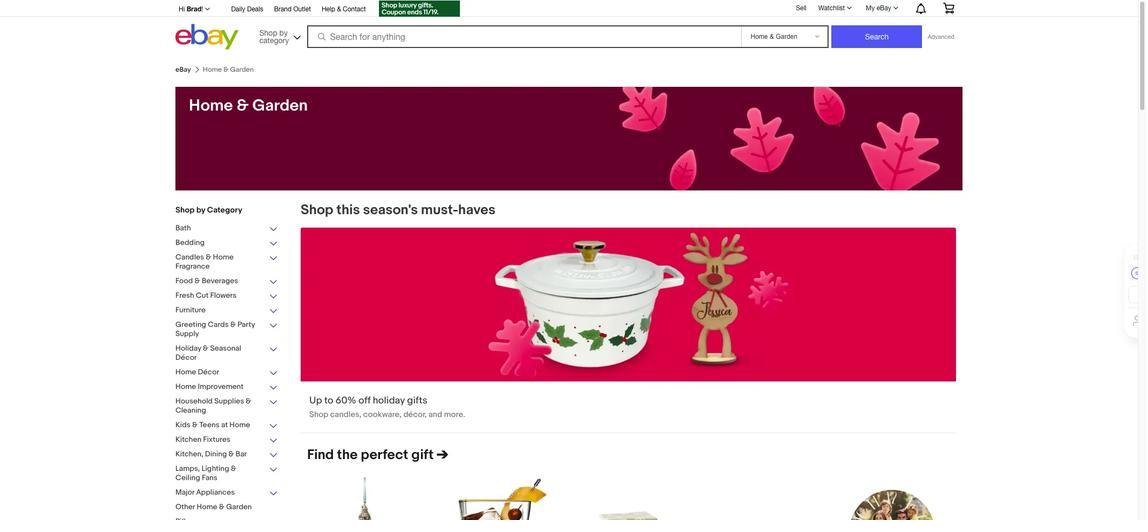 Task type: locate. For each thing, give the bounding box(es) containing it.
home down appliances at left
[[197, 503, 217, 512]]

hi brad !
[[179, 5, 203, 13]]

your shopping cart image
[[943, 3, 956, 14]]

gift
[[412, 447, 434, 464]]

teens
[[199, 421, 220, 430]]

by
[[280, 28, 288, 37], [196, 205, 205, 216]]

gifts
[[407, 396, 428, 408]]

help
[[322, 5, 335, 13]]

Search for anything text field
[[309, 26, 740, 47]]

home improvement button
[[176, 383, 278, 393]]

find
[[307, 447, 334, 464]]

fixtures
[[203, 435, 231, 445]]

0 vertical spatial garden
[[253, 96, 308, 116]]

home
[[189, 96, 233, 116], [213, 253, 234, 262], [176, 368, 196, 377], [176, 383, 196, 392], [230, 421, 250, 430], [197, 503, 217, 512]]

daily deals link
[[231, 4, 263, 16]]

by left category on the top of the page
[[196, 205, 205, 216]]

account navigation
[[173, 0, 963, 18]]

advanced link
[[923, 26, 961, 48]]

0 horizontal spatial by
[[196, 205, 205, 216]]

advanced
[[928, 33, 955, 40]]

fresh cut flowers button
[[176, 291, 278, 301]]

shop down deals
[[260, 28, 278, 37]]

1 vertical spatial by
[[196, 205, 205, 216]]

shop
[[260, 28, 278, 37], [301, 202, 334, 219], [176, 205, 195, 216], [310, 410, 329, 420]]

category
[[260, 36, 289, 45]]

0 vertical spatial ebay
[[877, 4, 892, 12]]

cleaning
[[176, 406, 206, 415]]

up to 60% off holiday gifts shop candles, cookware, décor, and more.
[[310, 396, 466, 420]]

brand outlet link
[[274, 4, 311, 16]]

my
[[867, 4, 876, 12]]

1 horizontal spatial by
[[280, 28, 288, 37]]

bath button
[[176, 224, 278, 234]]

greeting
[[176, 320, 206, 330]]

watchlist
[[819, 4, 846, 12]]

None text field
[[301, 228, 957, 433]]

food & beverages button
[[176, 277, 278, 287]]

décor
[[176, 353, 197, 363], [198, 368, 219, 377]]

décor down supply
[[176, 353, 197, 363]]

by down brand at the left of the page
[[280, 28, 288, 37]]

0 vertical spatial by
[[280, 28, 288, 37]]

household supplies & cleaning button
[[176, 397, 278, 417]]

ebay inside account 'navigation'
[[877, 4, 892, 12]]

holiday & seasonal décor button
[[176, 344, 278, 364]]

cut
[[196, 291, 209, 300]]

shop down up
[[310, 410, 329, 420]]

other home & garden link
[[176, 503, 278, 513]]

1 vertical spatial ebay
[[176, 65, 191, 74]]

main content containing shop this season's must-haves
[[294, 202, 963, 521]]

other
[[176, 503, 195, 512]]

0 vertical spatial décor
[[176, 353, 197, 363]]

cards
[[208, 320, 229, 330]]

ebay
[[877, 4, 892, 12], [176, 65, 191, 74]]

by for category
[[280, 28, 288, 37]]

flowers
[[210, 291, 237, 300]]

1 horizontal spatial décor
[[198, 368, 219, 377]]

0 horizontal spatial ebay
[[176, 65, 191, 74]]

brand
[[274, 5, 292, 13]]

bedding
[[176, 238, 205, 247]]

major
[[176, 488, 195, 498]]

➔
[[437, 447, 449, 464]]

kids
[[176, 421, 191, 430]]

party
[[238, 320, 255, 330]]

daily deals
[[231, 5, 263, 13]]

1 horizontal spatial ebay
[[877, 4, 892, 12]]

holiday
[[373, 396, 405, 408]]

deals
[[247, 5, 263, 13]]

by inside shop by category
[[280, 28, 288, 37]]

shop up bath
[[176, 205, 195, 216]]

main content
[[294, 202, 963, 521]]

contact
[[343, 5, 366, 13]]

lighting
[[202, 465, 229, 474]]

garden
[[253, 96, 308, 116], [226, 503, 252, 512]]

shop by category
[[260, 28, 289, 45]]

at
[[221, 421, 228, 430]]

kids & teens at home button
[[176, 421, 278, 431]]

None submit
[[832, 25, 923, 48]]

hi
[[179, 5, 185, 13]]

décor up improvement
[[198, 368, 219, 377]]

fans
[[202, 474, 218, 483]]

shop for shop by category
[[260, 28, 278, 37]]

by for category
[[196, 205, 205, 216]]

shop left this
[[301, 202, 334, 219]]

1 horizontal spatial garden
[[253, 96, 308, 116]]

0 horizontal spatial garden
[[226, 503, 252, 512]]

0 horizontal spatial décor
[[176, 353, 197, 363]]

supply
[[176, 330, 199, 339]]

shop for shop by category
[[176, 205, 195, 216]]

shop inside shop by category
[[260, 28, 278, 37]]

home down holiday at the left bottom of the page
[[176, 368, 196, 377]]

bedding button
[[176, 238, 278, 249]]

watchlist link
[[813, 2, 857, 15]]

1 vertical spatial garden
[[226, 503, 252, 512]]

to
[[324, 396, 334, 408]]

brand outlet
[[274, 5, 311, 13]]

help & contact
[[322, 5, 366, 13]]

none text field containing up to 60% off holiday gifts
[[301, 228, 957, 433]]

none submit inside the "shop by category" banner
[[832, 25, 923, 48]]

garden inside bath bedding candles & home fragrance food & beverages fresh cut flowers furniture greeting cards & party supply holiday & seasonal décor home décor home improvement household supplies & cleaning kids & teens at home kitchen fixtures kitchen, dining & bar lamps, lighting & ceiling fans major appliances other home & garden
[[226, 503, 252, 512]]



Task type: vqa. For each thing, say whether or not it's contained in the screenshot.
Candles & Home Fragrance dropdown button
yes



Task type: describe. For each thing, give the bounding box(es) containing it.
more.
[[444, 410, 466, 420]]

bath
[[176, 224, 191, 233]]

sell
[[797, 4, 807, 12]]

season's
[[363, 202, 418, 219]]

fresh
[[176, 291, 194, 300]]

beverages
[[202, 277, 238, 286]]

kitchen,
[[176, 450, 204, 459]]

décor,
[[404, 410, 427, 420]]

find the perfect gift ➔
[[307, 447, 449, 464]]

furniture button
[[176, 306, 278, 316]]

help & contact link
[[322, 4, 366, 16]]

home & garden
[[189, 96, 308, 116]]

my ebay
[[867, 4, 892, 12]]

60%
[[336, 396, 357, 408]]

cookware,
[[364, 410, 402, 420]]

kitchen fixtures button
[[176, 435, 278, 446]]

shop for shop this season's must-haves
[[301, 202, 334, 219]]

appliances
[[196, 488, 235, 498]]

improvement
[[198, 383, 244, 392]]

outlet
[[294, 5, 311, 13]]

and
[[429, 410, 443, 420]]

shop by category
[[176, 205, 242, 216]]

furniture
[[176, 306, 206, 315]]

bath bedding candles & home fragrance food & beverages fresh cut flowers furniture greeting cards & party supply holiday & seasonal décor home décor home improvement household supplies & cleaning kids & teens at home kitchen fixtures kitchen, dining & bar lamps, lighting & ceiling fans major appliances other home & garden
[[176, 224, 255, 512]]

& inside account 'navigation'
[[337, 5, 341, 13]]

seasonal
[[210, 344, 241, 353]]

ebay link
[[176, 65, 191, 74]]

sell link
[[792, 4, 812, 12]]

daily
[[231, 5, 245, 13]]

major appliances button
[[176, 488, 278, 499]]

home décor button
[[176, 368, 278, 378]]

perfect
[[361, 447, 409, 464]]

get the coupon image
[[379, 1, 460, 17]]

home down ebay link
[[189, 96, 233, 116]]

food
[[176, 277, 193, 286]]

my ebay link
[[861, 2, 904, 15]]

household
[[176, 397, 213, 406]]

home up household
[[176, 383, 196, 392]]

holiday
[[176, 344, 201, 353]]

category
[[207, 205, 242, 216]]

fragrance
[[176, 262, 210, 271]]

up
[[310, 396, 322, 408]]

shop inside up to 60% off holiday gifts shop candles, cookware, décor, and more.
[[310, 410, 329, 420]]

candles,
[[330, 410, 362, 420]]

home right "at"
[[230, 421, 250, 430]]

brad
[[187, 5, 202, 13]]

candles & home fragrance button
[[176, 253, 278, 272]]

bar
[[236, 450, 247, 459]]

dining
[[205, 450, 227, 459]]

1 vertical spatial décor
[[198, 368, 219, 377]]

supplies
[[214, 397, 244, 406]]

haves
[[459, 202, 496, 219]]

shop by category button
[[255, 24, 303, 47]]

off
[[359, 396, 371, 408]]

ceiling
[[176, 474, 200, 483]]

!
[[202, 5, 203, 13]]

shop this season's must-haves
[[301, 202, 496, 219]]

lamps, lighting & ceiling fans button
[[176, 465, 278, 484]]

this
[[337, 202, 360, 219]]

shop by category banner
[[173, 0, 963, 52]]

candles
[[176, 253, 204, 262]]

greeting cards & party supply button
[[176, 320, 278, 340]]

home down bedding dropdown button
[[213, 253, 234, 262]]

lamps,
[[176, 465, 200, 474]]

kitchen
[[176, 435, 202, 445]]

the
[[337, 447, 358, 464]]

must-
[[421, 202, 459, 219]]



